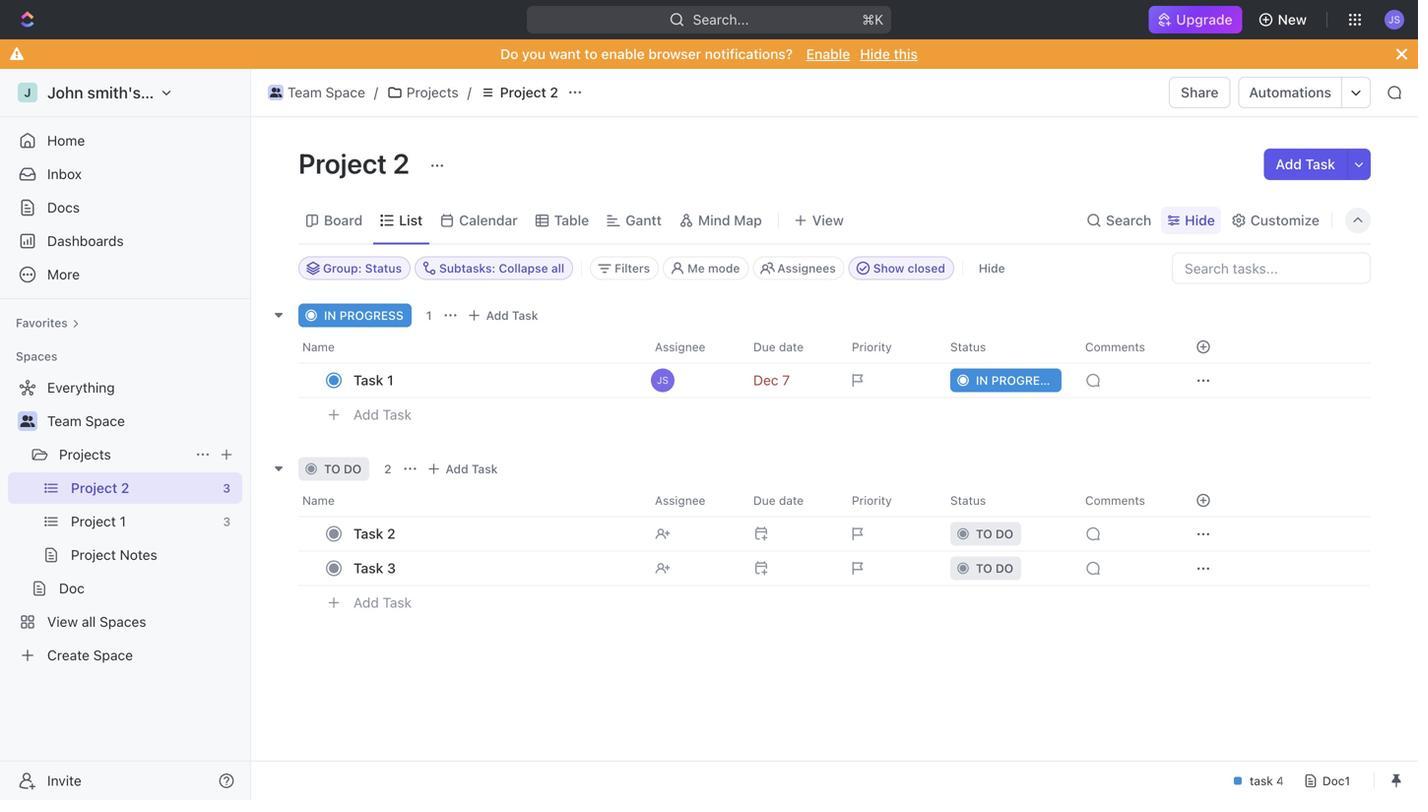 Task type: describe. For each thing, give the bounding box(es) containing it.
search button
[[1081, 207, 1158, 234]]

assignee for 1
[[655, 340, 706, 354]]

2 up task 2
[[384, 462, 392, 476]]

calendar
[[459, 212, 518, 229]]

task 1
[[354, 372, 394, 389]]

hide inside dropdown button
[[1185, 212, 1215, 229]]

calendar link
[[455, 207, 518, 234]]

customize button
[[1225, 207, 1326, 234]]

add task button down subtasks: collapse all
[[463, 304, 546, 328]]

due date for 1
[[754, 340, 804, 354]]

john
[[47, 83, 83, 102]]

doc link
[[59, 573, 238, 605]]

0 horizontal spatial team space link
[[47, 406, 238, 437]]

add for the add task button below task 3
[[354, 595, 379, 611]]

collapse
[[499, 262, 548, 275]]

create space
[[47, 648, 133, 664]]

0 vertical spatial team
[[288, 84, 322, 100]]

0 vertical spatial hide
[[860, 46, 890, 62]]

0 horizontal spatial in progress
[[324, 309, 404, 323]]

0 vertical spatial js
[[1389, 14, 1401, 25]]

do
[[500, 46, 519, 62]]

table link
[[550, 207, 589, 234]]

show
[[873, 262, 905, 275]]

comments button for 1
[[1074, 331, 1172, 363]]

you
[[522, 46, 546, 62]]

filters button
[[590, 257, 659, 280]]

browser
[[649, 46, 701, 62]]

2 up task 3
[[387, 526, 396, 542]]

show closed
[[873, 262, 946, 275]]

assignees
[[778, 262, 836, 275]]

spaces inside tree
[[100, 614, 146, 630]]

mode
[[708, 262, 740, 275]]

group: status
[[323, 262, 402, 275]]

everything
[[47, 380, 115, 396]]

notes
[[120, 547, 157, 563]]

assignee button for 2
[[643, 485, 742, 517]]

home link
[[8, 125, 242, 157]]

0 vertical spatial to do
[[324, 462, 362, 476]]

map
[[734, 212, 762, 229]]

projects link inside sidebar "navigation"
[[59, 439, 187, 471]]

everything link
[[8, 372, 238, 404]]

do you want to enable browser notifications? enable hide this
[[500, 46, 918, 62]]

this
[[894, 46, 918, 62]]

status button for 2
[[939, 485, 1074, 517]]

show closed button
[[849, 257, 954, 280]]

add task down subtasks: collapse all
[[486, 309, 538, 323]]

3 for project 2
[[223, 482, 231, 495]]

closed
[[908, 262, 946, 275]]

mind
[[698, 212, 731, 229]]

1 vertical spatial space
[[85, 413, 125, 429]]

more
[[47, 266, 80, 283]]

assignees button
[[753, 257, 845, 280]]

project notes link
[[71, 540, 238, 571]]

1 horizontal spatial project 2
[[298, 147, 415, 180]]

new
[[1278, 11, 1307, 28]]

customize
[[1251, 212, 1320, 229]]

priority button for 2
[[840, 485, 939, 517]]

task 3 link
[[349, 555, 639, 583]]

invite
[[47, 773, 82, 790]]

search
[[1106, 212, 1152, 229]]

board
[[324, 212, 363, 229]]

project 1
[[71, 514, 126, 530]]

table
[[554, 212, 589, 229]]

inbox link
[[8, 159, 242, 190]]

favorites
[[16, 316, 68, 330]]

task inside task 3 link
[[354, 561, 384, 577]]

view for view all spaces
[[47, 614, 78, 630]]

add task down task 1
[[354, 407, 412, 423]]

task inside task 1 link
[[354, 372, 384, 389]]

status button for 1
[[939, 331, 1074, 363]]

group:
[[323, 262, 362, 275]]

0 vertical spatial space
[[326, 84, 365, 100]]

0 horizontal spatial spaces
[[16, 350, 58, 363]]

1 horizontal spatial project 2 link
[[475, 81, 563, 104]]

3 for project 1
[[223, 515, 231, 529]]

name button for 2
[[298, 485, 643, 517]]

task 3
[[354, 561, 396, 577]]

add up task 2 link
[[446, 462, 469, 476]]

comments button for 2
[[1074, 485, 1172, 517]]

assignee button for 1
[[643, 331, 742, 363]]

upgrade
[[1177, 11, 1233, 28]]

upgrade link
[[1149, 6, 1243, 33]]

home
[[47, 132, 85, 149]]

project notes
[[71, 547, 157, 563]]

gantt
[[626, 212, 662, 229]]

new button
[[1251, 4, 1319, 35]]

in inside dropdown button
[[976, 374, 988, 388]]

automations button
[[1240, 78, 1342, 107]]

search...
[[693, 11, 749, 28]]

task 2 link
[[349, 520, 639, 549]]

view button
[[787, 198, 851, 244]]

mind map link
[[694, 207, 762, 234]]

add task button down task 1
[[345, 403, 420, 427]]

smith's
[[87, 83, 141, 102]]

0 vertical spatial progress
[[340, 309, 404, 323]]

due for 2
[[754, 494, 776, 508]]

1 for task 1
[[387, 372, 394, 389]]

board link
[[320, 207, 363, 234]]

doc
[[59, 581, 85, 597]]

automations
[[1250, 84, 1332, 100]]

task inside task 2 link
[[354, 526, 384, 542]]

user group image
[[20, 416, 35, 428]]

view all spaces
[[47, 614, 146, 630]]

dashboards
[[47, 233, 124, 249]]

subtasks: collapse all
[[439, 262, 565, 275]]

priority button for 1
[[840, 331, 939, 363]]

assignee for 2
[[655, 494, 706, 508]]

project down you on the top left
[[500, 84, 547, 100]]

create space link
[[8, 640, 238, 672]]

add task up the 'customize'
[[1276, 156, 1336, 172]]

add task button down task 3
[[345, 592, 420, 615]]

1 vertical spatial js button
[[643, 363, 742, 398]]

3 inside task 3 link
[[387, 561, 396, 577]]

john smith's workspace
[[47, 83, 226, 102]]

enable
[[601, 46, 645, 62]]

docs link
[[8, 192, 242, 224]]

do for task 3
[[996, 562, 1014, 576]]

all inside tree
[[82, 614, 96, 630]]

sidebar navigation
[[0, 69, 255, 801]]

john smith's workspace, , element
[[18, 83, 37, 102]]

workspace
[[145, 83, 226, 102]]

2 inside sidebar "navigation"
[[121, 480, 129, 496]]

0 vertical spatial project 2
[[500, 84, 558, 100]]

0 vertical spatial 1
[[426, 309, 432, 323]]

in progress inside dropdown button
[[976, 374, 1056, 388]]

list link
[[395, 207, 423, 234]]

view for view
[[813, 212, 844, 229]]

list
[[399, 212, 423, 229]]

projects inside sidebar "navigation"
[[59, 447, 111, 463]]

to do for task 3
[[976, 562, 1014, 576]]

1 horizontal spatial projects
[[407, 84, 459, 100]]



Task type: vqa. For each thing, say whether or not it's contained in the screenshot.
browser
yes



Task type: locate. For each thing, give the bounding box(es) containing it.
2 assignee from the top
[[655, 494, 706, 508]]

progress inside dropdown button
[[992, 374, 1056, 388]]

space down "view all spaces" link
[[93, 648, 133, 664]]

0 horizontal spatial hide
[[860, 46, 890, 62]]

task 1 link
[[349, 366, 639, 395]]

2 vertical spatial space
[[93, 648, 133, 664]]

1 vertical spatial status button
[[939, 485, 1074, 517]]

0 vertical spatial 3
[[223, 482, 231, 495]]

view
[[813, 212, 844, 229], [47, 614, 78, 630]]

assignee
[[655, 340, 706, 354], [655, 494, 706, 508]]

1 horizontal spatial projects link
[[382, 81, 464, 104]]

1 priority from the top
[[852, 340, 892, 354]]

0 vertical spatial status
[[365, 262, 402, 275]]

dashboards link
[[8, 226, 242, 257]]

hide left this at the right top of page
[[860, 46, 890, 62]]

project 2 up "board" on the left top of page
[[298, 147, 415, 180]]

2 vertical spatial to do
[[976, 562, 1014, 576]]

view all spaces link
[[8, 607, 238, 638]]

hide inside button
[[979, 262, 1005, 275]]

1 vertical spatial in
[[976, 374, 988, 388]]

to do button for task 3
[[939, 551, 1074, 587]]

due date button for 2
[[742, 485, 840, 517]]

0 horizontal spatial view
[[47, 614, 78, 630]]

add down task 3
[[354, 595, 379, 611]]

1 name from the top
[[302, 340, 335, 354]]

0 vertical spatial in progress
[[324, 309, 404, 323]]

0 horizontal spatial all
[[82, 614, 96, 630]]

to do
[[324, 462, 362, 476], [976, 528, 1014, 541], [976, 562, 1014, 576]]

0 horizontal spatial team
[[47, 413, 82, 429]]

2 vertical spatial do
[[996, 562, 1014, 576]]

date for 2
[[779, 494, 804, 508]]

1 vertical spatial due
[[754, 494, 776, 508]]

hide right closed
[[979, 262, 1005, 275]]

task
[[1306, 156, 1336, 172], [512, 309, 538, 323], [354, 372, 384, 389], [383, 407, 412, 423], [472, 462, 498, 476], [354, 526, 384, 542], [354, 561, 384, 577], [383, 595, 412, 611]]

comments for 2
[[1086, 494, 1146, 508]]

2 to do button from the top
[[939, 551, 1074, 587]]

1 vertical spatial comments button
[[1074, 485, 1172, 517]]

1 horizontal spatial team space link
[[263, 81, 370, 104]]

0 vertical spatial assignee
[[655, 340, 706, 354]]

all right collapse
[[551, 262, 565, 275]]

1 vertical spatial assignee button
[[643, 485, 742, 517]]

2 assignee button from the top
[[643, 485, 742, 517]]

me
[[688, 262, 705, 275]]

status
[[365, 262, 402, 275], [951, 340, 986, 354], [951, 494, 986, 508]]

0 vertical spatial team space
[[288, 84, 365, 100]]

0 horizontal spatial projects link
[[59, 439, 187, 471]]

1 inside task 1 link
[[387, 372, 394, 389]]

1 status button from the top
[[939, 331, 1074, 363]]

view inside "view all spaces" link
[[47, 614, 78, 630]]

projects
[[407, 84, 459, 100], [59, 447, 111, 463]]

1 horizontal spatial team space
[[288, 84, 365, 100]]

mind map
[[698, 212, 762, 229]]

1 vertical spatial due date
[[754, 494, 804, 508]]

1 vertical spatial status
[[951, 340, 986, 354]]

1 horizontal spatial hide
[[979, 262, 1005, 275]]

add for the add task button below task 1
[[354, 407, 379, 423]]

project 1 link
[[71, 506, 215, 538]]

2 horizontal spatial hide
[[1185, 212, 1215, 229]]

add task
[[1276, 156, 1336, 172], [486, 309, 538, 323], [354, 407, 412, 423], [446, 462, 498, 476], [354, 595, 412, 611]]

gantt link
[[622, 207, 662, 234]]

1 assignee button from the top
[[643, 331, 742, 363]]

enable
[[806, 46, 850, 62]]

view inside view button
[[813, 212, 844, 229]]

2 name from the top
[[302, 494, 335, 508]]

0 horizontal spatial js
[[657, 375, 669, 386]]

1 horizontal spatial all
[[551, 262, 565, 275]]

1 horizontal spatial team
[[288, 84, 322, 100]]

space down everything link at the left of the page
[[85, 413, 125, 429]]

date
[[779, 340, 804, 354], [779, 494, 804, 508]]

add task up task 2 link
[[446, 462, 498, 476]]

in
[[324, 309, 336, 323], [976, 374, 988, 388]]

to do for task 2
[[976, 528, 1014, 541]]

1 horizontal spatial in
[[976, 374, 988, 388]]

add down task 1
[[354, 407, 379, 423]]

want
[[549, 46, 581, 62]]

0 vertical spatial comments button
[[1074, 331, 1172, 363]]

js
[[1389, 14, 1401, 25], [657, 375, 669, 386]]

add task button up the 'customize'
[[1264, 149, 1348, 180]]

date for 1
[[779, 340, 804, 354]]

2 priority button from the top
[[840, 485, 939, 517]]

status button
[[939, 331, 1074, 363], [939, 485, 1074, 517]]

project 2 link up project 1 link
[[71, 473, 215, 504]]

2 name button from the top
[[298, 485, 643, 517]]

1 comments button from the top
[[1074, 331, 1172, 363]]

tree containing everything
[[8, 372, 242, 672]]

create
[[47, 648, 90, 664]]

name for to do
[[302, 494, 335, 508]]

0 horizontal spatial project 2
[[71, 480, 129, 496]]

1 for project 1
[[120, 514, 126, 530]]

0 vertical spatial js button
[[1379, 4, 1411, 35]]

share button
[[1169, 77, 1231, 108]]

1 vertical spatial team space
[[47, 413, 125, 429]]

hide button
[[1162, 207, 1221, 234]]

1 inside project 1 link
[[120, 514, 126, 530]]

2 horizontal spatial 1
[[426, 309, 432, 323]]

add task button up task 2 link
[[422, 458, 506, 481]]

project up "board" on the left top of page
[[298, 147, 387, 180]]

2 due date button from the top
[[742, 485, 840, 517]]

0 vertical spatial all
[[551, 262, 565, 275]]

1 vertical spatial team
[[47, 413, 82, 429]]

Search tasks... text field
[[1173, 254, 1370, 283]]

2 due date from the top
[[754, 494, 804, 508]]

1 due from the top
[[754, 340, 776, 354]]

1 horizontal spatial js button
[[1379, 4, 1411, 35]]

do for task 2
[[996, 528, 1014, 541]]

in progress
[[324, 309, 404, 323], [976, 374, 1056, 388]]

name button up task 1 link
[[298, 331, 643, 363]]

more button
[[8, 259, 242, 291]]

1 vertical spatial due date button
[[742, 485, 840, 517]]

all up create space
[[82, 614, 96, 630]]

2 up project 1 link
[[121, 480, 129, 496]]

1 vertical spatial 1
[[387, 372, 394, 389]]

to do button
[[939, 517, 1074, 552], [939, 551, 1074, 587]]

1 vertical spatial to do
[[976, 528, 1014, 541]]

project 2 link down do
[[475, 81, 563, 104]]

2
[[550, 84, 558, 100], [393, 147, 410, 180], [384, 462, 392, 476], [121, 480, 129, 496], [387, 526, 396, 542]]

2 priority from the top
[[852, 494, 892, 508]]

1 vertical spatial 3
[[223, 515, 231, 529]]

hide
[[860, 46, 890, 62], [1185, 212, 1215, 229], [979, 262, 1005, 275]]

2 vertical spatial 1
[[120, 514, 126, 530]]

1 due date from the top
[[754, 340, 804, 354]]

0 vertical spatial priority
[[852, 340, 892, 354]]

2 vertical spatial 3
[[387, 561, 396, 577]]

1 vertical spatial priority button
[[840, 485, 939, 517]]

1 horizontal spatial progress
[[992, 374, 1056, 388]]

2 due from the top
[[754, 494, 776, 508]]

1 name button from the top
[[298, 331, 643, 363]]

1 vertical spatial project 2
[[298, 147, 415, 180]]

notifications?
[[705, 46, 793, 62]]

inbox
[[47, 166, 82, 182]]

team right user group icon
[[47, 413, 82, 429]]

status for 2
[[951, 494, 986, 508]]

0 vertical spatial comments
[[1086, 340, 1146, 354]]

1 vertical spatial all
[[82, 614, 96, 630]]

due date button
[[742, 331, 840, 363], [742, 485, 840, 517]]

2 down want
[[550, 84, 558, 100]]

1 vertical spatial progress
[[992, 374, 1056, 388]]

favorites button
[[8, 311, 87, 335]]

projects link
[[382, 81, 464, 104], [59, 439, 187, 471]]

0 vertical spatial name button
[[298, 331, 643, 363]]

1 vertical spatial date
[[779, 494, 804, 508]]

0 horizontal spatial progress
[[340, 309, 404, 323]]

add up the 'customize'
[[1276, 156, 1302, 172]]

2 vertical spatial hide
[[979, 262, 1005, 275]]

tree inside sidebar "navigation"
[[8, 372, 242, 672]]

0 vertical spatial team space link
[[263, 81, 370, 104]]

hide button
[[971, 257, 1013, 280]]

1 vertical spatial name
[[302, 494, 335, 508]]

priority for 2
[[852, 494, 892, 508]]

1 horizontal spatial /
[[468, 84, 472, 100]]

1 vertical spatial team space link
[[47, 406, 238, 437]]

1 horizontal spatial 1
[[387, 372, 394, 389]]

do
[[344, 462, 362, 476], [996, 528, 1014, 541], [996, 562, 1014, 576]]

space right user group image
[[326, 84, 365, 100]]

2 vertical spatial status
[[951, 494, 986, 508]]

project down project 1
[[71, 547, 116, 563]]

team inside sidebar "navigation"
[[47, 413, 82, 429]]

add down subtasks: collapse all
[[486, 309, 509, 323]]

priority for 1
[[852, 340, 892, 354]]

2 up list link
[[393, 147, 410, 180]]

j
[[24, 86, 31, 99]]

name button up task 2 link
[[298, 485, 643, 517]]

project up project 1
[[71, 480, 117, 496]]

project 2 inside sidebar "navigation"
[[71, 480, 129, 496]]

⌘k
[[862, 11, 884, 28]]

view up create
[[47, 614, 78, 630]]

2 status button from the top
[[939, 485, 1074, 517]]

3
[[223, 482, 231, 495], [223, 515, 231, 529], [387, 561, 396, 577]]

0 horizontal spatial js button
[[643, 363, 742, 398]]

hide right search
[[1185, 212, 1215, 229]]

filters
[[615, 262, 650, 275]]

2 date from the top
[[779, 494, 804, 508]]

0 vertical spatial priority button
[[840, 331, 939, 363]]

1 vertical spatial project 2 link
[[71, 473, 215, 504]]

1 due date button from the top
[[742, 331, 840, 363]]

2 comments from the top
[[1086, 494, 1146, 508]]

add task down task 3
[[354, 595, 412, 611]]

0 vertical spatial due
[[754, 340, 776, 354]]

assignee button
[[643, 331, 742, 363], [643, 485, 742, 517]]

1 vertical spatial in progress
[[976, 374, 1056, 388]]

2 comments button from the top
[[1074, 485, 1172, 517]]

2 / from the left
[[468, 84, 472, 100]]

in progress button
[[939, 363, 1074, 398]]

team right user group image
[[288, 84, 322, 100]]

0 vertical spatial view
[[813, 212, 844, 229]]

0 vertical spatial due date button
[[742, 331, 840, 363]]

user group image
[[270, 88, 282, 98]]

0 horizontal spatial /
[[374, 84, 378, 100]]

0 horizontal spatial in
[[324, 309, 336, 323]]

project
[[500, 84, 547, 100], [298, 147, 387, 180], [71, 480, 117, 496], [71, 514, 116, 530], [71, 547, 116, 563]]

subtasks:
[[439, 262, 496, 275]]

1 horizontal spatial js
[[1389, 14, 1401, 25]]

priority
[[852, 340, 892, 354], [852, 494, 892, 508]]

team space down everything
[[47, 413, 125, 429]]

task 2
[[354, 526, 396, 542]]

1 vertical spatial spaces
[[100, 614, 146, 630]]

name button for 1
[[298, 331, 643, 363]]

due date for 2
[[754, 494, 804, 508]]

to do button for task 2
[[939, 517, 1074, 552]]

name button
[[298, 331, 643, 363], [298, 485, 643, 517]]

1 vertical spatial projects
[[59, 447, 111, 463]]

1 horizontal spatial view
[[813, 212, 844, 229]]

0 vertical spatial projects link
[[382, 81, 464, 104]]

project 2 down you on the top left
[[500, 84, 558, 100]]

name for in progress
[[302, 340, 335, 354]]

me mode button
[[663, 257, 749, 280]]

1 vertical spatial view
[[47, 614, 78, 630]]

team space right user group image
[[288, 84, 365, 100]]

due date
[[754, 340, 804, 354], [754, 494, 804, 508]]

1 priority button from the top
[[840, 331, 939, 363]]

progress
[[340, 309, 404, 323], [992, 374, 1056, 388]]

1 to do button from the top
[[939, 517, 1074, 552]]

1 vertical spatial projects link
[[59, 439, 187, 471]]

0 horizontal spatial project 2 link
[[71, 473, 215, 504]]

0 vertical spatial in
[[324, 309, 336, 323]]

add for the add task button over the 'customize'
[[1276, 156, 1302, 172]]

due date button for 1
[[742, 331, 840, 363]]

0 vertical spatial spaces
[[16, 350, 58, 363]]

tree
[[8, 372, 242, 672]]

view up assignees
[[813, 212, 844, 229]]

1 date from the top
[[779, 340, 804, 354]]

spaces down favorites
[[16, 350, 58, 363]]

share
[[1181, 84, 1219, 100]]

me mode
[[688, 262, 740, 275]]

team space inside sidebar "navigation"
[[47, 413, 125, 429]]

project 2 up project 1
[[71, 480, 129, 496]]

1 vertical spatial do
[[996, 528, 1014, 541]]

spaces up create space link
[[100, 614, 146, 630]]

comments for 1
[[1086, 340, 1146, 354]]

0 horizontal spatial team space
[[47, 413, 125, 429]]

0 horizontal spatial projects
[[59, 447, 111, 463]]

0 vertical spatial due date
[[754, 340, 804, 354]]

0 vertical spatial name
[[302, 340, 335, 354]]

name
[[302, 340, 335, 354], [302, 494, 335, 508]]

1 comments from the top
[[1086, 340, 1146, 354]]

1 assignee from the top
[[655, 340, 706, 354]]

1 / from the left
[[374, 84, 378, 100]]

0 vertical spatial do
[[344, 462, 362, 476]]

view button
[[787, 207, 851, 234]]

status for 1
[[951, 340, 986, 354]]

priority button
[[840, 331, 939, 363], [840, 485, 939, 517]]

0 vertical spatial status button
[[939, 331, 1074, 363]]

project up project notes
[[71, 514, 116, 530]]

0 vertical spatial date
[[779, 340, 804, 354]]

comments
[[1086, 340, 1146, 354], [1086, 494, 1146, 508]]

0 horizontal spatial 1
[[120, 514, 126, 530]]

due for 1
[[754, 340, 776, 354]]

docs
[[47, 199, 80, 216]]



